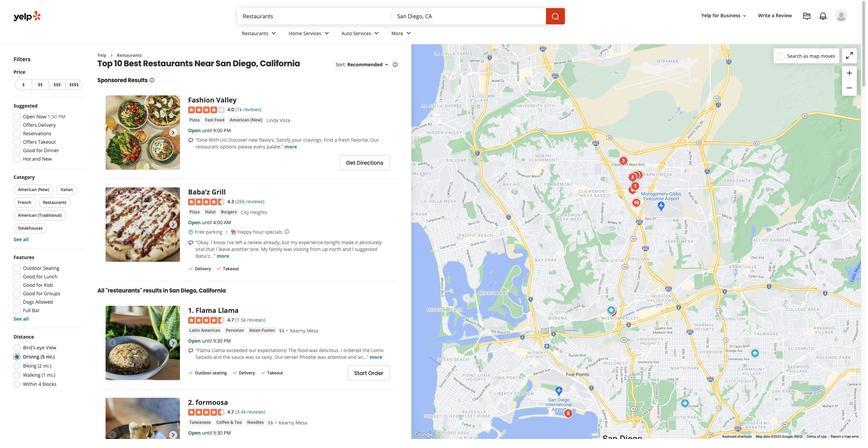 Task type: locate. For each thing, give the bounding box(es) containing it.
option group
[[12, 334, 84, 390]]

delivery down open now 1:50 pm
[[38, 122, 56, 128]]

tonight
[[325, 239, 340, 246]]

map for error
[[845, 435, 852, 439]]

16 speech v2 image left '"dine' at the left top of the page
[[188, 138, 194, 143]]

previous image for open until 9:00 pm
[[108, 129, 116, 137]]

i inside the "flama llama exceeded our expectations! the food was delicious. i ordered the lomo saltado and the sauce was so tasty. our server phoebe was attentive and an…"
[[341, 348, 343, 354]]

until down fast
[[202, 127, 212, 134]]

0 horizontal spatial services
[[304, 30, 322, 36]]

3 good from the top
[[23, 282, 35, 289]]

2 24 chevron down v2 image from the left
[[373, 29, 381, 37]]

price
[[14, 69, 25, 75]]

and down made
[[343, 246, 351, 253]]

info icon image
[[285, 229, 290, 235], [285, 229, 290, 235]]

1 4.7 star rating image from the top
[[188, 317, 225, 324]]

see up distance
[[14, 316, 22, 322]]

16 chevron down v2 image inside yelp for business button
[[743, 13, 748, 19]]

keyboard shortcuts button
[[723, 435, 753, 440]]

0 vertical spatial outdoor
[[23, 265, 42, 272]]

see all button for features
[[14, 316, 29, 322]]

for for business
[[713, 12, 720, 19]]

0 vertical spatial previous image
[[108, 221, 116, 229]]

3 slideshow element from the top
[[106, 306, 180, 381]]

(new) inside group
[[38, 187, 49, 193]]

palate."
[[267, 144, 284, 150]]

previous image for open until 9:30 pm
[[108, 432, 116, 440]]

report a map error
[[832, 435, 860, 439]]

services for home services
[[304, 30, 322, 36]]

24 chevron down v2 image
[[323, 29, 331, 37], [373, 29, 381, 37], [405, 29, 413, 37]]

pm down peruvian button
[[224, 338, 231, 344]]

0 vertical spatial 9:30
[[213, 338, 223, 344]]

1 all from the top
[[23, 236, 29, 243]]

4:00
[[213, 219, 223, 226]]

satisfy
[[277, 137, 291, 143]]

offers down reservations
[[23, 139, 37, 145]]

good for lunch
[[23, 274, 57, 280]]

more down lomo
[[370, 354, 383, 361]]

(266 reviews) link
[[236, 198, 265, 205]]

pm for with
[[224, 127, 231, 134]]

1 horizontal spatial american (new)
[[230, 117, 263, 123]]

16 chevron down v2 image right business
[[743, 13, 748, 19]]

until up "flama
[[202, 338, 212, 344]]

2 see all button from the top
[[14, 316, 29, 322]]

2 see all from the top
[[14, 316, 29, 322]]

good down good for lunch
[[23, 282, 35, 289]]

. left formoosa link
[[192, 398, 194, 408]]

9:30 down coffee
[[213, 430, 223, 437]]

0 vertical spatial all
[[23, 236, 29, 243]]

write
[[759, 12, 771, 19]]

flama llama image
[[629, 180, 643, 193]]

2 vertical spatial delivery
[[239, 371, 255, 376]]

and inside group
[[32, 156, 41, 162]]

pizza button left fast
[[188, 117, 201, 124]]

2 previous image from the top
[[108, 339, 116, 348]]

2 . formoosa
[[188, 398, 228, 408]]

1 vertical spatial kearny
[[279, 420, 294, 426]]

until for (1.5k
[[202, 338, 212, 344]]

open until 9:30 pm for flama
[[188, 338, 231, 344]]

i down made
[[353, 246, 354, 253]]

more link
[[386, 24, 418, 44]]

for left business
[[713, 12, 720, 19]]

1 horizontal spatial (new)
[[251, 117, 263, 123]]

0 vertical spatial pizza button
[[188, 117, 201, 124]]

1 vertical spatial see all button
[[14, 316, 29, 322]]

0 vertical spatial pizza link
[[188, 117, 201, 124]]

all for features
[[23, 316, 29, 322]]

home services link
[[284, 24, 336, 44]]

i up attentive
[[341, 348, 343, 354]]

16 chevron down v2 image inside recommended popup button
[[384, 62, 390, 67]]

home services
[[289, 30, 322, 36]]

a right report
[[842, 435, 844, 439]]

1 horizontal spatial 24 chevron down v2 image
[[373, 29, 381, 37]]

1 vertical spatial yelp
[[98, 52, 106, 58]]

1 previous image from the top
[[108, 129, 116, 137]]

reviews) inside (3.4k reviews) link
[[247, 409, 266, 416]]

takeout up dinner at top left
[[38, 139, 56, 145]]

american (new) for rightmost american (new) button
[[230, 117, 263, 123]]

was down but
[[284, 246, 292, 253]]

16 info v2 image
[[393, 62, 398, 67], [149, 78, 155, 83]]

see all button down 'steakhouses' button
[[14, 236, 29, 243]]

reviews) inside (266 reviews) link
[[246, 199, 265, 205]]

mi.) right (1
[[47, 372, 55, 379]]

2 vertical spatial takeout
[[267, 371, 283, 376]]

2 next image from the top
[[169, 221, 177, 229]]

. left the flama
[[192, 306, 194, 315]]

san right near
[[216, 58, 231, 69]]

map region
[[369, 0, 867, 440]]

2 vertical spatial mi.)
[[47, 372, 55, 379]]

1 open until 9:30 pm from the top
[[188, 338, 231, 344]]

0 horizontal spatial california
[[199, 287, 226, 295]]

None search field
[[238, 8, 567, 24]]

16 chevron down v2 image right 'recommended'
[[384, 62, 390, 67]]

latin american
[[190, 328, 221, 334]]

0 vertical spatial next image
[[169, 129, 177, 137]]

0 vertical spatial mi.)
[[46, 354, 55, 360]]

1 pizza link from the top
[[188, 117, 201, 124]]

1 vertical spatial kearny mesa
[[279, 420, 308, 426]]

2 4.7 from the top
[[228, 409, 234, 416]]

and down ordered
[[348, 354, 357, 361]]

$$ for 1 . flama llama
[[279, 328, 285, 334]]

american for left american (new) button
[[18, 187, 37, 193]]

2 pizza button from the top
[[188, 209, 201, 216]]

2 pizza link from the top
[[188, 209, 201, 216]]

slideshow element for (1k
[[106, 96, 180, 170]]

1 see all button from the top
[[14, 236, 29, 243]]

halal link
[[204, 209, 217, 216]]

mi.) for driving (5 mi.)
[[46, 354, 55, 360]]

previous image for open until 9:30 pm
[[108, 339, 116, 348]]

4.7 link for flama llama
[[228, 316, 234, 324]]

0 vertical spatial $$
[[38, 82, 43, 88]]

open up '"dine' at the left top of the page
[[188, 127, 201, 134]]

2 . from the top
[[192, 398, 194, 408]]

american inside button
[[201, 328, 221, 334]]

groups
[[44, 291, 60, 297]]

options
[[220, 144, 237, 150]]

restaurants inside button
[[43, 200, 67, 206]]

more link for delicious.
[[370, 354, 383, 361]]

us!
[[220, 137, 227, 143]]

slideshow element for (266
[[106, 188, 180, 262]]

1 vertical spatial american (new)
[[18, 187, 49, 193]]

services for auto services
[[354, 30, 372, 36]]

0 vertical spatial the
[[363, 348, 370, 354]]

1 horizontal spatial restaurants link
[[237, 24, 284, 44]]

next image for fashion
[[169, 129, 177, 137]]

mesa for flama llama
[[307, 328, 319, 334]]

american (new) down (1k reviews)
[[230, 117, 263, 123]]

1 vertical spatial pizza button
[[188, 209, 201, 216]]

16 checkmark v2 image left outdoor seating
[[188, 371, 194, 376]]

pm inside group
[[58, 113, 66, 120]]

slideshow element
[[106, 96, 180, 170], [106, 188, 180, 262], [106, 306, 180, 381], [106, 398, 180, 440]]

mesa for formoosa
[[296, 420, 308, 426]]

next image for baba'z
[[169, 221, 177, 229]]

all down 'steakhouses' button
[[23, 236, 29, 243]]

1 horizontal spatial american (new) button
[[229, 117, 264, 124]]

1 vertical spatial llama
[[212, 348, 225, 354]]

map
[[757, 435, 763, 439]]

2 pizza from the top
[[190, 209, 200, 215]]

pizza left fast
[[190, 117, 200, 123]]

2 vertical spatial more
[[370, 354, 383, 361]]

more link down lomo
[[370, 354, 383, 361]]

next image
[[169, 129, 177, 137], [169, 221, 177, 229], [169, 432, 177, 440]]

italian
[[61, 187, 73, 193]]

1 good from the top
[[23, 147, 35, 154]]

yelp left 16 chevron right v2 icon
[[98, 52, 106, 58]]

1 vertical spatial open until 9:30 pm
[[188, 430, 231, 437]]

services right home
[[304, 30, 322, 36]]

1 vertical spatial our
[[275, 354, 283, 361]]

0 horizontal spatial outdoor
[[23, 265, 42, 272]]

noodles link
[[246, 420, 265, 426]]

terms of use
[[807, 435, 828, 439]]

cravings.
[[304, 137, 323, 143]]

1 4.7 link from the top
[[228, 316, 234, 324]]

good for kids
[[23, 282, 53, 289]]

map
[[810, 53, 820, 59], [845, 435, 852, 439]]

previous image
[[108, 221, 116, 229], [108, 339, 116, 348]]

16 checkmark v2 image
[[188, 266, 194, 272], [217, 266, 222, 272], [188, 371, 194, 376], [232, 371, 238, 376]]

pm right the 9:00
[[224, 127, 231, 134]]

2 slideshow element from the top
[[106, 188, 180, 262]]

pm
[[58, 113, 66, 120], [224, 127, 231, 134], [224, 338, 231, 344], [224, 430, 231, 437]]

american (new) inside group
[[18, 187, 49, 193]]

reviews) for (1k reviews)
[[243, 106, 262, 113]]

was up phoebe
[[309, 348, 318, 354]]

1 vertical spatial takeout
[[223, 266, 239, 272]]

1 offers from the top
[[23, 122, 37, 128]]

open for "flama llama exceeded our expectations! the food was delicious. i ordered the lomo saltado and the sauce was so tasty. our server phoebe was attentive and an…"
[[188, 338, 201, 344]]

pizza link for baba'z grill
[[188, 209, 201, 216]]

american (new) button
[[229, 117, 264, 124], [14, 185, 54, 195]]

2 9:30 from the top
[[213, 430, 223, 437]]

american down category
[[18, 187, 37, 193]]

user actions element
[[697, 8, 858, 50]]

mi.) right (2
[[43, 363, 51, 369]]

a inside the "dine with us! discover new flavors. satisfy your cravings. find a fresh favorite. our restaurant options please every palate."
[[335, 137, 338, 143]]

offers delivery
[[23, 122, 56, 128]]

2 previous image from the top
[[108, 432, 116, 440]]

1 vertical spatial see all
[[14, 316, 29, 322]]

asian fusion button
[[248, 328, 277, 334]]

1 slideshow element from the top
[[106, 96, 180, 170]]

pizza button down 4.3 star rating image
[[188, 209, 201, 216]]

american (new) button down (1k reviews)
[[229, 117, 264, 124]]

coffee & tea button
[[215, 420, 243, 426]]

1 see from the top
[[14, 236, 22, 243]]

24 chevron down v2 image
[[270, 29, 278, 37]]

american (new) up the french
[[18, 187, 49, 193]]

1 vertical spatial offers
[[23, 139, 37, 145]]

1 horizontal spatial delivery
[[195, 266, 211, 272]]

0 horizontal spatial 16 chevron down v2 image
[[384, 62, 390, 67]]

price group
[[14, 69, 84, 91]]

kearny up food
[[290, 328, 306, 334]]

a right write
[[773, 12, 775, 19]]

takeout right 16 checkmark v2 icon at the left of the page
[[267, 371, 283, 376]]

$$ right noodles link at bottom left
[[268, 420, 273, 426]]

llama up '(1.5k'
[[218, 306, 239, 315]]

delivery
[[38, 122, 56, 128], [195, 266, 211, 272], [239, 371, 255, 376]]

mi.) right (5
[[46, 354, 55, 360]]

1 vertical spatial 9:30
[[213, 430, 223, 437]]

good for groups
[[23, 291, 60, 297]]

24 chevron down v2 image for more
[[405, 29, 413, 37]]

yelp for yelp for business
[[702, 12, 712, 19]]

4.3 star rating image
[[188, 199, 225, 206]]

dogs
[[23, 299, 34, 305]]

see all down 'steakhouses' button
[[14, 236, 29, 243]]

zoom out image
[[846, 84, 854, 92]]

0 horizontal spatial restaurants link
[[117, 52, 142, 58]]

happy
[[238, 229, 252, 235]]

features
[[14, 254, 34, 261]]

1 horizontal spatial more
[[285, 144, 297, 150]]

2 none field from the left
[[398, 13, 541, 20]]

0 vertical spatial more link
[[285, 144, 297, 150]]

1 horizontal spatial map
[[845, 435, 852, 439]]

open down suggested
[[23, 113, 35, 120]]

yelp inside button
[[702, 12, 712, 19]]

0 horizontal spatial diego,
[[181, 287, 198, 295]]

4 slideshow element from the top
[[106, 398, 180, 440]]

4.3
[[228, 199, 234, 205]]

terms of use link
[[807, 435, 828, 439]]

kearny for formoosa
[[279, 420, 294, 426]]

2 16 speech v2 image from the top
[[188, 348, 194, 354]]

1 see all from the top
[[14, 236, 29, 243]]

the
[[363, 348, 370, 354], [223, 354, 230, 361]]

reviews) for (3.4k reviews)
[[247, 409, 266, 416]]

visiting
[[294, 246, 309, 253]]

. for 2
[[192, 398, 194, 408]]

see all
[[14, 236, 29, 243], [14, 316, 29, 322]]

1 previous image from the top
[[108, 221, 116, 229]]

san right the in
[[169, 287, 180, 295]]

24 chevron down v2 image inside auto services link
[[373, 29, 381, 37]]

1 horizontal spatial outdoor
[[195, 371, 212, 376]]

4.7 star rating image
[[188, 317, 225, 324], [188, 409, 225, 416]]

outdoor seating
[[23, 265, 59, 272]]

16 speech v2 image for "flama
[[188, 348, 194, 354]]

previous image for open until 4:00 am
[[108, 221, 116, 229]]

1 until from the top
[[202, 127, 212, 134]]

9:30 for flama
[[213, 338, 223, 344]]

0 horizontal spatial more
[[217, 253, 229, 259]]

16 speech v2 image left "flama
[[188, 348, 194, 354]]

until for (1k
[[202, 127, 212, 134]]

2 all from the top
[[23, 316, 29, 322]]

0 vertical spatial more
[[285, 144, 297, 150]]

free
[[195, 229, 205, 235]]

for down the good for kids
[[36, 291, 43, 297]]

steamy piggy image
[[629, 169, 643, 183]]

california down 24 chevron down v2 image
[[260, 58, 300, 69]]

california up 1 . flama llama
[[199, 287, 226, 295]]

group containing suggested
[[12, 103, 84, 165]]

previous image
[[108, 129, 116, 137], [108, 432, 116, 440]]

0 horizontal spatial none field
[[243, 13, 387, 20]]

exceeded
[[227, 348, 248, 354]]

24 chevron down v2 image inside home services link
[[323, 29, 331, 37]]

yelp for yelp "link"
[[98, 52, 106, 58]]

good up the good for kids
[[23, 274, 35, 280]]

(new)
[[251, 117, 263, 123], [38, 187, 49, 193]]

None field
[[243, 13, 387, 20], [398, 13, 541, 20]]

outdoor inside group
[[23, 265, 42, 272]]

fashion
[[188, 96, 215, 105]]

1 next image from the top
[[169, 129, 177, 137]]

0 vertical spatial restaurants link
[[237, 24, 284, 44]]

until up free parking
[[202, 219, 212, 226]]

yelp left business
[[702, 12, 712, 19]]

mesa
[[307, 328, 319, 334], [296, 420, 308, 426]]

0 horizontal spatial $$
[[38, 82, 43, 88]]

0 horizontal spatial san
[[169, 287, 180, 295]]

reviews) for (1.5k reviews)
[[247, 317, 266, 324]]

your
[[292, 137, 302, 143]]

yelp for business button
[[700, 10, 751, 22]]

taiwanese
[[190, 420, 211, 426]]

more link down leave
[[217, 253, 229, 259]]

c level image
[[562, 407, 576, 421]]

more link down your
[[285, 144, 297, 150]]

french button
[[14, 198, 36, 208]]

see all button
[[14, 236, 29, 243], [14, 316, 29, 322]]

$$ right fusion
[[279, 328, 285, 334]]

2 services from the left
[[354, 30, 372, 36]]

1 vertical spatial next image
[[169, 221, 177, 229]]

0 vertical spatial american (new)
[[230, 117, 263, 123]]

1 24 chevron down v2 image from the left
[[323, 29, 331, 37]]

1 none field from the left
[[243, 13, 387, 20]]

2 open until 9:30 pm from the top
[[188, 430, 231, 437]]

16 speech v2 image
[[188, 138, 194, 143], [188, 348, 194, 354]]

0 vertical spatial takeout
[[38, 139, 56, 145]]

0 vertical spatial fashion valley image
[[106, 96, 180, 170]]

0 vertical spatial 4.7 link
[[228, 316, 234, 324]]

business categories element
[[237, 24, 848, 44]]

$ button
[[15, 80, 32, 90]]

2 good from the top
[[23, 274, 35, 280]]

4 until from the top
[[202, 430, 212, 437]]

the left sauce
[[223, 354, 230, 361]]

2 vertical spatial next image
[[169, 432, 177, 440]]

16 chevron down v2 image for yelp for business
[[743, 13, 748, 19]]

outdoor up good for lunch
[[23, 265, 42, 272]]

was down delicious.
[[318, 354, 326, 361]]

google,
[[783, 435, 794, 439]]

for down good for lunch
[[36, 282, 43, 289]]

0 vertical spatial delivery
[[38, 122, 56, 128]]

1 vertical spatial more
[[217, 253, 229, 259]]

more link
[[285, 144, 297, 150], [217, 253, 229, 259], [370, 354, 383, 361]]

0 vertical spatial kearny mesa
[[290, 328, 319, 334]]

0 vertical spatial see
[[14, 236, 22, 243]]

2 4.7 link from the top
[[228, 409, 234, 416]]

1 horizontal spatial $$
[[268, 420, 273, 426]]

1 vertical spatial pizza
[[190, 209, 200, 215]]

1 pizza button from the top
[[188, 117, 201, 124]]

outdoor seating
[[195, 371, 227, 376]]

open until 9:30 pm down 'latin american' button
[[188, 338, 231, 344]]

4.7 star rating image down the flama
[[188, 317, 225, 324]]

1 vertical spatial (new)
[[38, 187, 49, 193]]

burgers
[[221, 209, 237, 215]]

fashion valley image
[[106, 96, 180, 170], [605, 304, 619, 317]]

get directions
[[346, 159, 384, 167]]

1 horizontal spatial yelp
[[702, 12, 712, 19]]

pizza link left fast
[[188, 117, 201, 124]]

results
[[128, 77, 148, 84]]

1 vertical spatial see
[[14, 316, 22, 322]]

slideshow element for (1.5k
[[106, 306, 180, 381]]

0 horizontal spatial american (new)
[[18, 187, 49, 193]]

reviews) inside (1.5k reviews) link
[[247, 317, 266, 324]]

24 chevron down v2 image right more
[[405, 29, 413, 37]]

see all button for category
[[14, 236, 29, 243]]

and right saltado
[[213, 354, 222, 361]]

map left error
[[845, 435, 852, 439]]

and right hot
[[32, 156, 41, 162]]

0 horizontal spatial 24 chevron down v2 image
[[323, 29, 331, 37]]

open down latin
[[188, 338, 201, 344]]

0 horizontal spatial map
[[810, 53, 820, 59]]

2 offers from the top
[[23, 139, 37, 145]]

pizza link
[[188, 117, 201, 124], [188, 209, 201, 216]]

2 horizontal spatial delivery
[[239, 371, 255, 376]]

reviews) inside (1k reviews) 'link'
[[243, 106, 262, 113]]

notifications image
[[820, 12, 828, 20]]

3 24 chevron down v2 image from the left
[[405, 29, 413, 37]]

yelp for business
[[702, 12, 741, 19]]

1 vertical spatial american (new) button
[[14, 185, 54, 195]]

baba'z grill image
[[106, 188, 180, 262]]

1 16 speech v2 image from the top
[[188, 138, 194, 143]]

for for kids
[[36, 282, 43, 289]]

pizza for fashion valley
[[190, 117, 200, 123]]

group
[[843, 66, 858, 96], [12, 103, 84, 165], [12, 174, 84, 243], [12, 254, 84, 323]]

delivery down baba'z…"
[[195, 266, 211, 272]]

0 vertical spatial pizza
[[190, 117, 200, 123]]

2 until from the top
[[202, 219, 212, 226]]

0 horizontal spatial fashion valley image
[[106, 96, 180, 170]]

0 vertical spatial 4.7
[[228, 317, 234, 324]]

16 happy hour specials v2 image
[[231, 230, 236, 235]]

open for offers delivery
[[23, 113, 35, 120]]

all "restaurants" results in san diego, california
[[98, 287, 226, 295]]

1 vertical spatial mi.)
[[43, 363, 51, 369]]

pizza down 4.3 star rating image
[[190, 209, 200, 215]]

4.7 left '(1.5k'
[[228, 317, 234, 324]]

more down leave
[[217, 253, 229, 259]]

use
[[822, 435, 828, 439]]

2 horizontal spatial more
[[370, 354, 383, 361]]

(traditional)
[[38, 213, 62, 218]]

$$ inside button
[[38, 82, 43, 88]]

reviews) up city heights on the top left of page
[[246, 199, 265, 205]]

kearny mesa for 2 . formoosa
[[279, 420, 308, 426]]

1 vertical spatial all
[[23, 316, 29, 322]]

find
[[324, 137, 334, 143]]

taiwanese link
[[188, 420, 212, 426]]

american down french button
[[18, 213, 37, 218]]

american (traditional) button
[[14, 211, 66, 221]]

more for delicious.
[[370, 354, 383, 361]]

was down "our"
[[246, 354, 254, 361]]

american right latin
[[201, 328, 221, 334]]

fast food link
[[204, 117, 226, 124]]

hot and new
[[23, 156, 52, 162]]

1 4.7 from the top
[[228, 317, 234, 324]]

see all down full at the left of the page
[[14, 316, 29, 322]]

1 vertical spatial previous image
[[108, 339, 116, 348]]

until
[[202, 127, 212, 134], [202, 219, 212, 226], [202, 338, 212, 344], [202, 430, 212, 437]]

0 vertical spatial see all button
[[14, 236, 29, 243]]

llama right "flama
[[212, 348, 225, 354]]

our right the favorite.
[[371, 137, 379, 143]]

delivery left 16 checkmark v2 icon at the left of the page
[[239, 371, 255, 376]]

24 chevron down v2 image inside more link
[[405, 29, 413, 37]]

0 vertical spatial 16 chevron down v2 image
[[743, 13, 748, 19]]

italian button
[[56, 185, 77, 195]]

for down offers takeout
[[36, 147, 43, 154]]

none field find
[[243, 13, 387, 20]]

0 horizontal spatial takeout
[[38, 139, 56, 145]]

Near text field
[[398, 13, 541, 20]]

1 vertical spatial restaurants link
[[117, 52, 142, 58]]

bird's-
[[23, 345, 37, 351]]

0 vertical spatial 16 speech v2 image
[[188, 138, 194, 143]]

1 services from the left
[[304, 30, 322, 36]]

more for cravings.
[[285, 144, 297, 150]]

il posto image
[[679, 397, 692, 411]]

0 horizontal spatial formoosa image
[[106, 398, 180, 440]]

open until 9:30 pm down taiwanese button
[[188, 430, 231, 437]]

american (traditional)
[[18, 213, 62, 218]]

american (new) button up the french
[[14, 185, 54, 195]]

16 checkmark v2 image down 16 speech v2 image
[[188, 266, 194, 272]]

pizza link down 4.3 star rating image
[[188, 209, 201, 216]]

"dine
[[196, 137, 208, 143]]

until for (266
[[202, 219, 212, 226]]

pizza button for fashion
[[188, 117, 201, 124]]

0 vertical spatial open until 9:30 pm
[[188, 338, 231, 344]]

0 vertical spatial formoosa image
[[626, 171, 640, 184]]

0 vertical spatial map
[[810, 53, 820, 59]]

another
[[231, 246, 249, 253]]

2 vertical spatial more link
[[370, 354, 383, 361]]

2 see from the top
[[14, 316, 22, 322]]

top 10 best restaurants near san diego, california
[[98, 58, 300, 69]]

outdoor down saltado
[[195, 371, 212, 376]]

16 chevron down v2 image
[[743, 13, 748, 19], [384, 62, 390, 67]]

offers up reservations
[[23, 122, 37, 128]]

up
[[322, 246, 328, 253]]

0 horizontal spatial 16 info v2 image
[[149, 78, 155, 83]]

1 vertical spatial mesa
[[296, 420, 308, 426]]

1 9:30 from the top
[[213, 338, 223, 344]]

distance
[[14, 334, 34, 340]]

0 vertical spatial see all
[[14, 236, 29, 243]]

for inside button
[[713, 12, 720, 19]]

1 horizontal spatial none field
[[398, 13, 541, 20]]

with
[[209, 137, 219, 143]]

mi.)
[[46, 354, 55, 360], [43, 363, 51, 369], [47, 372, 55, 379]]

offers for offers delivery
[[23, 122, 37, 128]]

the up an…"
[[363, 348, 370, 354]]

1 . from the top
[[192, 306, 194, 315]]

16 parking v2 image
[[188, 230, 194, 235]]

until down taiwanese button
[[202, 430, 212, 437]]

see down 'steakhouses' button
[[14, 236, 22, 243]]

16 info v2 image right recommended popup button
[[393, 62, 398, 67]]

16 info v2 image right the results
[[149, 78, 155, 83]]

1 horizontal spatial san
[[216, 58, 231, 69]]

formoosa image
[[626, 171, 640, 184], [106, 398, 180, 440]]

fusion
[[262, 328, 275, 334]]

projects image
[[804, 12, 812, 20]]

4 good from the top
[[23, 291, 35, 297]]

good up dogs
[[23, 291, 35, 297]]

1 pizza from the top
[[190, 117, 200, 123]]

4.7 link left '(1.5k'
[[228, 316, 234, 324]]

(1k reviews)
[[236, 106, 262, 113]]

1 . flama llama
[[188, 306, 239, 315]]

for for groups
[[36, 291, 43, 297]]

see all button down full at the left of the page
[[14, 316, 29, 322]]

2 4.7 star rating image from the top
[[188, 409, 225, 416]]

3 until from the top
[[202, 338, 212, 344]]



Task type: vqa. For each thing, say whether or not it's contained in the screenshot.
Asian Fusion link
yes



Task type: describe. For each thing, give the bounding box(es) containing it.
16 chevron down v2 image for recommended
[[384, 62, 390, 67]]

all
[[98, 287, 105, 295]]

shortcuts
[[738, 435, 753, 439]]

open until 4:00 am
[[188, 219, 231, 226]]

search as map moves
[[788, 53, 836, 59]]

pizza button for baba'z
[[188, 209, 201, 216]]

tyler b. image
[[836, 9, 848, 21]]

fast food
[[205, 117, 225, 123]]

group containing category
[[12, 174, 84, 243]]

coffee & tea
[[217, 420, 242, 426]]

search image
[[552, 12, 560, 21]]

option group containing distance
[[12, 334, 84, 390]]

halal
[[205, 209, 216, 215]]

baba'z grill image
[[749, 347, 762, 360]]

please
[[238, 144, 252, 150]]

good for good for kids
[[23, 282, 35, 289]]

best
[[124, 58, 142, 69]]

expand map image
[[846, 51, 854, 60]]

open for "dine with us! discover new flavors. satisfy your cravings. find a fresh favorite. our restaurant options please every palate."
[[188, 127, 201, 134]]

and inside "okay. i know i've left a review already, but my experience tonight made it absolutely vital that i leave another one. my family was visiting from up north and i suggested baba'z…"
[[343, 246, 351, 253]]

open until 9:30 pm for formoosa
[[188, 430, 231, 437]]

it
[[355, 239, 358, 246]]

ordered
[[344, 348, 362, 354]]

pm for llama
[[224, 338, 231, 344]]

in
[[163, 287, 168, 295]]

was inside "okay. i know i've left a review already, but my experience tonight made it absolutely vital that i leave another one. my family was visiting from up north and i suggested baba'z…"
[[284, 246, 292, 253]]

pm for delivery
[[58, 113, 66, 120]]

google image
[[413, 431, 436, 440]]

craft house fashion valley image
[[606, 306, 620, 319]]

kearny mesa for 1 . flama llama
[[290, 328, 319, 334]]

2
[[188, 398, 192, 408]]

map for moves
[[810, 53, 820, 59]]

baba'z grill
[[188, 188, 226, 197]]

peruvian button
[[225, 328, 246, 334]]

kids
[[44, 282, 53, 289]]

16 checkmark v2 image
[[261, 371, 266, 376]]

9:30 for formoosa
[[213, 430, 223, 437]]

for for lunch
[[36, 274, 43, 280]]

within 4 blocks
[[23, 381, 56, 388]]

start order
[[355, 370, 384, 377]]

16 chevron right v2 image
[[109, 53, 114, 58]]

4 star rating image
[[188, 107, 225, 113]]

see all for features
[[14, 316, 29, 322]]

driving
[[23, 354, 39, 360]]

american for rightmost american (new) button
[[230, 117, 250, 123]]

yuk dae jang image
[[617, 154, 631, 168]]

leave
[[219, 246, 230, 253]]

until for (3.4k
[[202, 430, 212, 437]]

open down taiwanese button
[[188, 430, 201, 437]]

4.7 for formoosa
[[228, 409, 234, 416]]

flama llama image
[[106, 306, 180, 381]]

4.7 star rating image for flama
[[188, 317, 225, 324]]

free parking
[[195, 229, 223, 235]]

an…"
[[358, 354, 369, 361]]

(3.4k
[[236, 409, 246, 416]]

$$ for 2 . formoosa
[[268, 420, 273, 426]]

$
[[22, 82, 25, 88]]

group containing features
[[12, 254, 84, 323]]

1 horizontal spatial california
[[260, 58, 300, 69]]

coffee
[[217, 420, 230, 426]]

american (new) link
[[229, 117, 264, 124]]

offers takeout
[[23, 139, 56, 145]]

know
[[214, 239, 226, 246]]

. for 1
[[192, 306, 194, 315]]

as
[[804, 53, 809, 59]]

ten seconds yunnan rice noodle image
[[632, 168, 646, 182]]

lunch
[[44, 274, 57, 280]]

(266
[[236, 199, 245, 205]]

open now 1:50 pm
[[23, 113, 66, 120]]

steakhouses
[[18, 226, 43, 231]]

(1.5k reviews) link
[[236, 316, 266, 324]]

my
[[291, 239, 298, 246]]

within
[[23, 381, 37, 388]]

24 chevron down v2 image for home services
[[323, 29, 331, 37]]

1 horizontal spatial formoosa image
[[626, 171, 640, 184]]

1 horizontal spatial the
[[363, 348, 370, 354]]

my
[[261, 246, 268, 253]]

review
[[248, 239, 262, 246]]

yelp link
[[98, 52, 106, 58]]

0 vertical spatial llama
[[218, 306, 239, 315]]

outdoor for outdoor seating
[[195, 371, 212, 376]]

american for american (traditional) button
[[18, 213, 37, 218]]

pizza for baba'z grill
[[190, 209, 200, 215]]

pizza link for fashion valley
[[188, 117, 201, 124]]

reviews) for (266 reviews)
[[246, 199, 265, 205]]

0 horizontal spatial american (new) button
[[14, 185, 54, 195]]

1 vertical spatial 16 info v2 image
[[149, 78, 155, 83]]

data
[[764, 435, 771, 439]]

pm down coffee & tea "button"
[[224, 430, 231, 437]]

hour
[[253, 229, 264, 235]]

sponsored results
[[98, 77, 148, 84]]

burgers button
[[220, 209, 238, 216]]

american (new) for left american (new) button
[[18, 187, 49, 193]]

latin american button
[[188, 328, 222, 334]]

business
[[721, 12, 741, 19]]

1 horizontal spatial diego,
[[233, 58, 259, 69]]

next image
[[169, 339, 177, 348]]

recommended button
[[348, 61, 390, 68]]

flama
[[196, 306, 216, 315]]

$$$
[[54, 82, 61, 88]]

start
[[355, 370, 367, 377]]

search
[[788, 53, 803, 59]]

1 vertical spatial formoosa image
[[106, 398, 180, 440]]

full
[[23, 307, 31, 314]]

i right that on the left bottom of the page
[[216, 246, 218, 253]]

more for but
[[217, 253, 229, 259]]

am
[[224, 219, 231, 226]]

good for good for groups
[[23, 291, 35, 297]]

flavors.
[[259, 137, 275, 143]]

asian fusion link
[[248, 328, 277, 334]]

blocks
[[42, 381, 56, 388]]

mi.) for walking (1 mi.)
[[47, 372, 55, 379]]

more link for cravings.
[[285, 144, 297, 150]]

takeout inside group
[[38, 139, 56, 145]]

offers for offers takeout
[[23, 139, 37, 145]]

formoosa
[[196, 398, 228, 408]]

phoebe
[[300, 354, 317, 361]]

0 vertical spatial san
[[216, 58, 231, 69]]

sauce
[[232, 354, 244, 361]]

0 horizontal spatial delivery
[[38, 122, 56, 128]]

mi.) for biking (2 mi.)
[[43, 363, 51, 369]]

see all for category
[[14, 236, 29, 243]]

more link for but
[[217, 253, 229, 259]]

absolutely
[[360, 239, 382, 246]]

(new) for rightmost american (new) button
[[251, 117, 263, 123]]

all for category
[[23, 236, 29, 243]]

16 checkmark v2 image down leave
[[217, 266, 222, 272]]

yun tea house image
[[626, 183, 640, 197]]

16 speech v2 image
[[188, 240, 194, 246]]

3 next image from the top
[[169, 432, 177, 440]]

zoom in image
[[846, 69, 854, 77]]

1 vertical spatial san
[[169, 287, 180, 295]]

new
[[249, 137, 258, 143]]

"restaurants"
[[106, 287, 142, 295]]

error
[[853, 435, 860, 439]]

write a review
[[759, 12, 793, 19]]

none field near
[[398, 13, 541, 20]]

flama llama link
[[196, 306, 239, 315]]

4
[[39, 381, 41, 388]]

of
[[818, 435, 821, 439]]

see for features
[[14, 316, 22, 322]]

(new) for left american (new) button
[[38, 187, 49, 193]]

for for dinner
[[36, 147, 43, 154]]

see for category
[[14, 236, 22, 243]]

24 chevron down v2 image for auto services
[[373, 29, 381, 37]]

Find text field
[[243, 13, 387, 20]]

good for good for dinner
[[23, 147, 35, 154]]

1:50
[[48, 113, 57, 120]]

grill
[[212, 188, 226, 197]]

$$ button
[[32, 80, 49, 90]]

food
[[298, 348, 308, 354]]

©2023
[[772, 435, 782, 439]]

formoosa link
[[196, 398, 228, 408]]

peruvian
[[226, 328, 244, 334]]

filters
[[14, 56, 31, 63]]

16 checkmark v2 image right seating
[[232, 371, 238, 376]]

sort:
[[336, 61, 346, 68]]

$$$$
[[69, 82, 79, 88]]

0 vertical spatial 16 info v2 image
[[393, 62, 398, 67]]

write a review link
[[756, 10, 795, 22]]

fashion valley link
[[188, 96, 237, 105]]

4.7 for flama llama
[[228, 317, 234, 324]]

start order link
[[348, 366, 390, 381]]

llama inside the "flama llama exceeded our expectations! the food was delicious. i ordered the lomo saltado and the sauce was so tasty. our server phoebe was attentive and an…"
[[212, 348, 225, 354]]

a inside "okay. i know i've left a review already, but my experience tonight made it absolutely vital that i leave another one. my family was visiting from up north and i suggested baba'z…"
[[244, 239, 246, 246]]

open up 16 parking v2 image
[[188, 219, 201, 226]]

slideshow element for (3.4k
[[106, 398, 180, 440]]

"okay.
[[196, 239, 210, 246]]

1 vertical spatial diego,
[[181, 287, 198, 295]]

1 horizontal spatial takeout
[[223, 266, 239, 272]]

i up that on the left bottom of the page
[[211, 239, 212, 246]]

dogs allowed
[[23, 299, 53, 305]]

0 horizontal spatial the
[[223, 354, 230, 361]]

outdoor for outdoor seating
[[23, 265, 42, 272]]

1 vertical spatial california
[[199, 287, 226, 295]]

4.7 star rating image for formoosa
[[188, 409, 225, 416]]

biking (2 mi.)
[[23, 363, 51, 369]]

good for good for lunch
[[23, 274, 35, 280]]

city
[[241, 209, 249, 216]]

our inside the "flama llama exceeded our expectations! the food was delicious. i ordered the lomo saltado and the sauce was so tasty. our server phoebe was attentive and an…"
[[275, 354, 283, 361]]

16 speech v2 image for "dine
[[188, 138, 194, 143]]

woomiok image
[[630, 196, 644, 210]]

4.7 link for formoosa
[[228, 409, 234, 416]]

baba'z
[[188, 188, 210, 197]]

restaurants inside business categories 'element'
[[242, 30, 269, 36]]

reservations
[[23, 130, 51, 137]]

taiwanese button
[[188, 420, 212, 426]]

1 horizontal spatial fashion valley image
[[605, 304, 619, 317]]

french
[[18, 200, 31, 206]]

our inside the "dine with us! discover new flavors. satisfy your cravings. find a fresh favorite. our restaurant options please every palate."
[[371, 137, 379, 143]]

review
[[777, 12, 793, 19]]

kearny for flama llama
[[290, 328, 306, 334]]

attentive
[[328, 354, 347, 361]]



